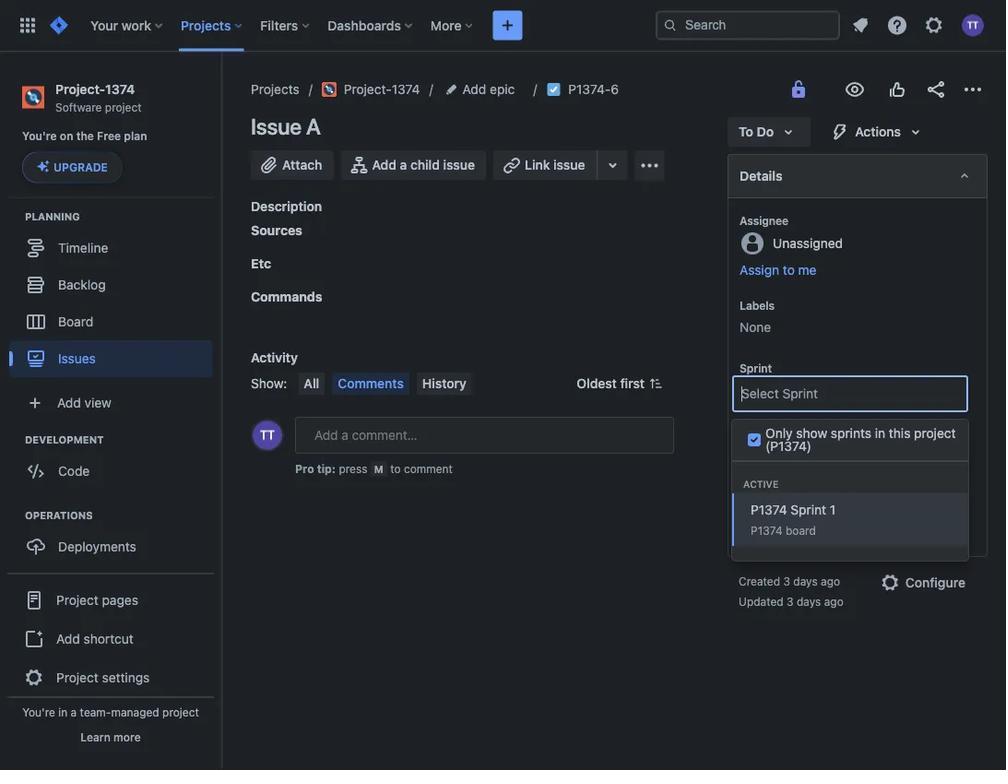 Task type: describe. For each thing, give the bounding box(es) containing it.
managed
[[111, 706, 159, 719]]

code
[[58, 463, 90, 478]]

search image
[[663, 18, 678, 33]]

created 3 days ago updated 3 days ago
[[739, 575, 844, 608]]

child
[[411, 157, 440, 173]]

to inside button
[[783, 262, 795, 278]]

actions image
[[962, 78, 984, 101]]

0 vertical spatial ago
[[821, 575, 840, 588]]

actions
[[855, 124, 901, 139]]

settings
[[102, 670, 150, 685]]

issue
[[251, 113, 302, 139]]

plan
[[124, 130, 147, 143]]

create image
[[497, 14, 519, 36]]

upgrade
[[54, 161, 108, 174]]

do
[[757, 124, 774, 139]]

labels pin to top. only you can see pinned fields. image
[[779, 298, 793, 313]]

activity
[[251, 350, 298, 365]]

operations
[[25, 509, 93, 521]]

dashboards button
[[322, 11, 420, 40]]

watch options: you are not watching this issue, 0 people watching image
[[844, 78, 866, 101]]

to do button
[[728, 117, 811, 147]]

settings image
[[923, 14, 946, 36]]

0 vertical spatial sprint
[[740, 362, 772, 375]]

add for add shortcut
[[56, 631, 80, 646]]

dashboards
[[328, 18, 401, 33]]

me
[[799, 262, 817, 278]]

your work
[[90, 18, 151, 33]]

help image
[[887, 14, 909, 36]]

comments
[[338, 376, 404, 391]]

project-1374 software project
[[55, 81, 142, 113]]

press
[[339, 462, 368, 475]]

details element
[[728, 154, 988, 198]]

attach button
[[251, 150, 333, 180]]

project inside 'project-1374 software project'
[[105, 100, 142, 113]]

add epic
[[463, 82, 515, 97]]

m
[[374, 463, 384, 475]]

1 p1374 from the top
[[751, 502, 787, 517]]

to
[[739, 124, 754, 139]]

configure
[[906, 575, 966, 590]]

pages
[[102, 592, 138, 607]]

etc
[[251, 256, 271, 271]]

add view
[[57, 395, 111, 410]]

select
[[742, 386, 779, 401]]

free
[[97, 130, 121, 143]]

this
[[889, 426, 911, 441]]

you're on the free plan
[[22, 130, 147, 143]]

newest first image
[[649, 376, 663, 391]]

learn
[[81, 731, 111, 744]]

only
[[766, 426, 793, 441]]

vote options: no one has voted for this issue yet. image
[[887, 78, 909, 101]]

team-
[[80, 706, 111, 719]]

add epic button
[[442, 78, 521, 101]]

project settings
[[56, 670, 150, 685]]

primary element
[[11, 0, 656, 51]]

timeline link
[[9, 229, 212, 266]]

your work button
[[85, 11, 170, 40]]

sprint for p1374
[[791, 502, 827, 517]]

show:
[[251, 376, 287, 391]]

projects button
[[175, 11, 249, 40]]

oldest
[[577, 376, 617, 391]]

attach
[[282, 157, 322, 173]]

1374 for project-1374
[[392, 82, 420, 97]]

comment
[[404, 462, 453, 475]]

you're for you're in a team-managed project
[[22, 706, 55, 719]]

in inside 'only show sprints in this project (p1374)'
[[875, 426, 886, 441]]

sprints
[[831, 426, 872, 441]]

project pages link
[[7, 580, 214, 620]]

profile image of terry turtle image
[[253, 421, 282, 450]]

story point estimate none
[[740, 432, 848, 468]]

share image
[[925, 78, 947, 101]]

sprint for select
[[783, 386, 818, 401]]

point
[[772, 432, 799, 445]]

more
[[114, 731, 141, 744]]

backlog
[[58, 277, 106, 292]]

0 vertical spatial days
[[794, 575, 818, 588]]

labels
[[740, 299, 775, 312]]

0 vertical spatial 3
[[784, 575, 791, 588]]

2 p1374 from the top
[[751, 524, 783, 537]]

a
[[306, 113, 321, 139]]

link issue button
[[494, 150, 598, 180]]

view
[[84, 395, 111, 410]]

tip:
[[317, 462, 336, 475]]

issues
[[58, 350, 96, 366]]

select sprint
[[742, 386, 818, 401]]

0 horizontal spatial a
[[71, 706, 77, 719]]

issues link
[[9, 340, 212, 377]]

add a child issue
[[372, 157, 475, 173]]

the
[[76, 130, 94, 143]]

project-1374
[[344, 82, 420, 97]]

p1374 sprint 1 p1374 board
[[751, 502, 836, 537]]

p1374-6
[[569, 82, 619, 97]]

banner containing your work
[[0, 0, 1006, 52]]

unassigned
[[773, 235, 843, 250]]

planning image
[[3, 205, 25, 227]]

on
[[60, 130, 73, 143]]

none inside story point estimate none
[[740, 452, 771, 468]]

sidebar navigation image
[[201, 74, 242, 111]]

add view button
[[11, 384, 210, 421]]

add for add a child issue
[[372, 157, 397, 173]]

pro tip: press m to comment
[[295, 462, 453, 475]]

copy link to issue image
[[615, 81, 630, 96]]



Task type: locate. For each thing, give the bounding box(es) containing it.
projects inside 'popup button'
[[181, 18, 231, 33]]

1 horizontal spatial project-
[[344, 82, 392, 97]]

you're for you're on the free plan
[[22, 130, 57, 143]]

add shortcut button
[[7, 620, 214, 657]]

add left shortcut
[[56, 631, 80, 646]]

assignee
[[740, 214, 789, 227]]

0 vertical spatial you're
[[22, 130, 57, 143]]

projects link
[[251, 78, 300, 101]]

2 project from the top
[[56, 670, 98, 685]]

you're left on
[[22, 130, 57, 143]]

epic
[[490, 82, 515, 97]]

project up plan
[[105, 100, 142, 113]]

1 vertical spatial none
[[740, 452, 771, 468]]

filters button
[[255, 11, 317, 40]]

issue right the "child"
[[443, 157, 475, 173]]

appswitcher icon image
[[17, 14, 39, 36]]

a inside 'button'
[[400, 157, 407, 173]]

1374 down dashboards dropdown button
[[392, 82, 420, 97]]

project- right project 1374 image
[[344, 82, 392, 97]]

0 horizontal spatial to
[[390, 462, 401, 475]]

jira software image
[[48, 14, 70, 36]]

reporter
[[740, 494, 787, 507]]

project for only show sprints in this project (p1374)
[[914, 426, 956, 441]]

project-1374 link
[[322, 78, 420, 101]]

Add a comment… field
[[295, 417, 674, 454]]

issue inside button
[[554, 157, 585, 173]]

to do
[[739, 124, 774, 139]]

development
[[25, 433, 104, 445]]

ago right the created
[[821, 575, 840, 588]]

your profile and settings image
[[962, 14, 984, 36]]

1 vertical spatial p1374
[[751, 524, 783, 537]]

learn more
[[81, 731, 141, 744]]

group
[[7, 572, 214, 703]]

2 1374 from the left
[[392, 82, 420, 97]]

sources
[[251, 223, 302, 238]]

software
[[55, 100, 102, 113]]

group containing project pages
[[7, 572, 214, 703]]

code link
[[9, 452, 212, 489]]

0 vertical spatial p1374
[[751, 502, 787, 517]]

p1374 down active
[[751, 502, 787, 517]]

add inside "button"
[[56, 631, 80, 646]]

1 horizontal spatial in
[[875, 426, 886, 441]]

assign to me button
[[740, 261, 969, 280]]

add
[[463, 82, 486, 97], [372, 157, 397, 173], [57, 395, 81, 410], [56, 631, 80, 646]]

oldest first
[[577, 376, 645, 391]]

1 1374 from the left
[[105, 81, 135, 96]]

oldest first button
[[566, 373, 674, 395]]

1 vertical spatial 3
[[787, 595, 794, 608]]

1 horizontal spatial project
[[162, 706, 199, 719]]

project right "managed"
[[162, 706, 199, 719]]

upgrade button
[[23, 153, 122, 182]]

board
[[58, 314, 93, 329]]

0 vertical spatial in
[[875, 426, 886, 441]]

more
[[431, 18, 462, 33]]

1 vertical spatial you're
[[22, 706, 55, 719]]

add inside 'button'
[[372, 157, 397, 173]]

banner
[[0, 0, 1006, 52]]

projects for projects link
[[251, 82, 300, 97]]

pro
[[295, 462, 314, 475]]

p1374-6 link
[[569, 78, 619, 101]]

1 vertical spatial a
[[71, 706, 77, 719]]

jira software image
[[48, 14, 70, 36]]

sprint inside p1374 sprint 1 p1374 board
[[791, 502, 827, 517]]

link web pages and more image
[[602, 154, 624, 176]]

project for project pages
[[56, 592, 98, 607]]

add for add epic
[[463, 82, 486, 97]]

1 vertical spatial in
[[58, 706, 68, 719]]

1 horizontal spatial a
[[400, 157, 407, 173]]

details
[[740, 168, 783, 184]]

0 vertical spatial a
[[400, 157, 407, 173]]

only show sprints in this project (p1374)
[[766, 426, 956, 454]]

0 horizontal spatial 1374
[[105, 81, 135, 96]]

2 none from the top
[[740, 452, 771, 468]]

all button
[[298, 373, 325, 395]]

projects up issue
[[251, 82, 300, 97]]

1374 up the "free"
[[105, 81, 135, 96]]

0 vertical spatial project
[[56, 592, 98, 607]]

1 vertical spatial project
[[914, 426, 956, 441]]

in
[[875, 426, 886, 441], [58, 706, 68, 719]]

a left the "child"
[[400, 157, 407, 173]]

sprint up the board
[[791, 502, 827, 517]]

project- up 'software'
[[55, 81, 105, 96]]

projects up sidebar navigation icon
[[181, 18, 231, 33]]

filters
[[261, 18, 298, 33]]

1
[[830, 502, 836, 517]]

1 vertical spatial project
[[56, 670, 98, 685]]

show
[[796, 426, 828, 441]]

1 vertical spatial ago
[[824, 595, 844, 608]]

project- inside 'project-1374 software project'
[[55, 81, 105, 96]]

none down 'story'
[[740, 452, 771, 468]]

1 issue from the left
[[443, 157, 475, 173]]

add left the view
[[57, 395, 81, 410]]

you're
[[22, 130, 57, 143], [22, 706, 55, 719]]

1 project- from the left
[[55, 81, 105, 96]]

add left the 'epic'
[[463, 82, 486, 97]]

0 horizontal spatial issue
[[443, 157, 475, 173]]

link
[[525, 157, 550, 173]]

menu bar
[[295, 373, 476, 395]]

to left me at the right of page
[[783, 262, 795, 278]]

1374 inside 'project-1374 software project'
[[105, 81, 135, 96]]

Search field
[[656, 11, 840, 40]]

days right updated
[[797, 595, 821, 608]]

0 horizontal spatial in
[[58, 706, 68, 719]]

planning group
[[9, 209, 220, 382]]

in left the team-
[[58, 706, 68, 719]]

assignee pin to top. only you can see pinned fields. image
[[792, 213, 807, 228]]

work
[[122, 18, 151, 33]]

issue a
[[251, 113, 321, 139]]

1 horizontal spatial projects
[[251, 82, 300, 97]]

to right m
[[390, 462, 401, 475]]

3 right updated
[[787, 595, 794, 608]]

shortcut
[[84, 631, 134, 646]]

project for you're in a team-managed project
[[162, 706, 199, 719]]

2 horizontal spatial project
[[914, 426, 956, 441]]

issue right link
[[554, 157, 585, 173]]

history button
[[417, 373, 472, 395]]

2 you're from the top
[[22, 706, 55, 719]]

you're in a team-managed project
[[22, 706, 199, 719]]

deployments link
[[9, 528, 212, 565]]

1 project from the top
[[56, 592, 98, 607]]

days right the created
[[794, 575, 818, 588]]

menu bar containing all
[[295, 373, 476, 395]]

backlog link
[[9, 266, 212, 303]]

2 issue from the left
[[554, 157, 585, 173]]

project- for project-1374 software project
[[55, 81, 105, 96]]

project-
[[55, 81, 105, 96], [344, 82, 392, 97]]

issue inside 'button'
[[443, 157, 475, 173]]

project- for project-1374
[[344, 82, 392, 97]]

1 horizontal spatial 1374
[[392, 82, 420, 97]]

a left the team-
[[71, 706, 77, 719]]

1 you're from the top
[[22, 130, 57, 143]]

1 vertical spatial sprint
[[783, 386, 818, 401]]

development image
[[3, 428, 25, 450]]

estimate
[[802, 432, 848, 445]]

project right this
[[914, 426, 956, 441]]

all
[[304, 376, 319, 391]]

1 horizontal spatial issue
[[554, 157, 585, 173]]

1374 for project-1374 software project
[[105, 81, 135, 96]]

story
[[740, 432, 769, 445]]

project settings link
[[7, 657, 214, 698]]

board link
[[9, 303, 212, 340]]

p1374 down reporter
[[751, 524, 783, 537]]

none down labels
[[740, 320, 771, 335]]

deployments
[[58, 539, 136, 554]]

configure link
[[869, 568, 977, 598]]

timeline
[[58, 240, 108, 255]]

p1374-
[[569, 82, 611, 97]]

0 horizontal spatial project-
[[55, 81, 105, 96]]

project up the team-
[[56, 670, 98, 685]]

commands
[[251, 289, 322, 304]]

0 horizontal spatial projects
[[181, 18, 231, 33]]

notifications image
[[850, 14, 872, 36]]

1 vertical spatial to
[[390, 462, 401, 475]]

you're left the team-
[[22, 706, 55, 719]]

more button
[[425, 11, 480, 40]]

task image
[[546, 82, 561, 97]]

issue
[[443, 157, 475, 173], [554, 157, 585, 173]]

1 none from the top
[[740, 320, 771, 335]]

0 horizontal spatial project
[[105, 100, 142, 113]]

project up add shortcut in the bottom of the page
[[56, 592, 98, 607]]

0 vertical spatial to
[[783, 262, 795, 278]]

project 1374 image
[[322, 82, 337, 97]]

2 project- from the left
[[344, 82, 392, 97]]

add a child issue button
[[341, 150, 486, 180]]

development group
[[9, 432, 220, 495]]

sprint pin to top. only you can see pinned fields. image
[[791, 361, 806, 375]]

0 vertical spatial projects
[[181, 18, 231, 33]]

1 vertical spatial projects
[[251, 82, 300, 97]]

operations image
[[3, 504, 25, 526]]

ago right updated
[[824, 595, 844, 608]]

your
[[90, 18, 118, 33]]

add left the "child"
[[372, 157, 397, 173]]

planning
[[25, 210, 80, 222]]

actions button
[[818, 117, 938, 147]]

1374
[[105, 81, 135, 96], [392, 82, 420, 97]]

1 vertical spatial days
[[797, 595, 821, 608]]

0 vertical spatial none
[[740, 320, 771, 335]]

3
[[784, 575, 791, 588], [787, 595, 794, 608]]

operations group
[[9, 508, 220, 570]]

3 right the created
[[784, 575, 791, 588]]

1 horizontal spatial to
[[783, 262, 795, 278]]

0 vertical spatial project
[[105, 100, 142, 113]]

project inside 'only show sprints in this project (p1374)'
[[914, 426, 956, 441]]

first
[[620, 376, 645, 391]]

project for project settings
[[56, 670, 98, 685]]

description
[[251, 199, 322, 214]]

2 vertical spatial sprint
[[791, 502, 827, 517]]

projects
[[181, 18, 231, 33], [251, 82, 300, 97]]

sprint up select
[[740, 362, 772, 375]]

add app image
[[639, 155, 661, 177]]

2 vertical spatial project
[[162, 706, 199, 719]]

projects for projects 'popup button'
[[181, 18, 231, 33]]

add for add view
[[57, 395, 81, 410]]

assign to me
[[740, 262, 817, 278]]

6
[[611, 82, 619, 97]]

sprint down sprint pin to top. only you can see pinned fields. image
[[783, 386, 818, 401]]

in left this
[[875, 426, 886, 441]]

board
[[786, 524, 816, 537]]



Task type: vqa. For each thing, say whether or not it's contained in the screenshot.
the Nova Project
no



